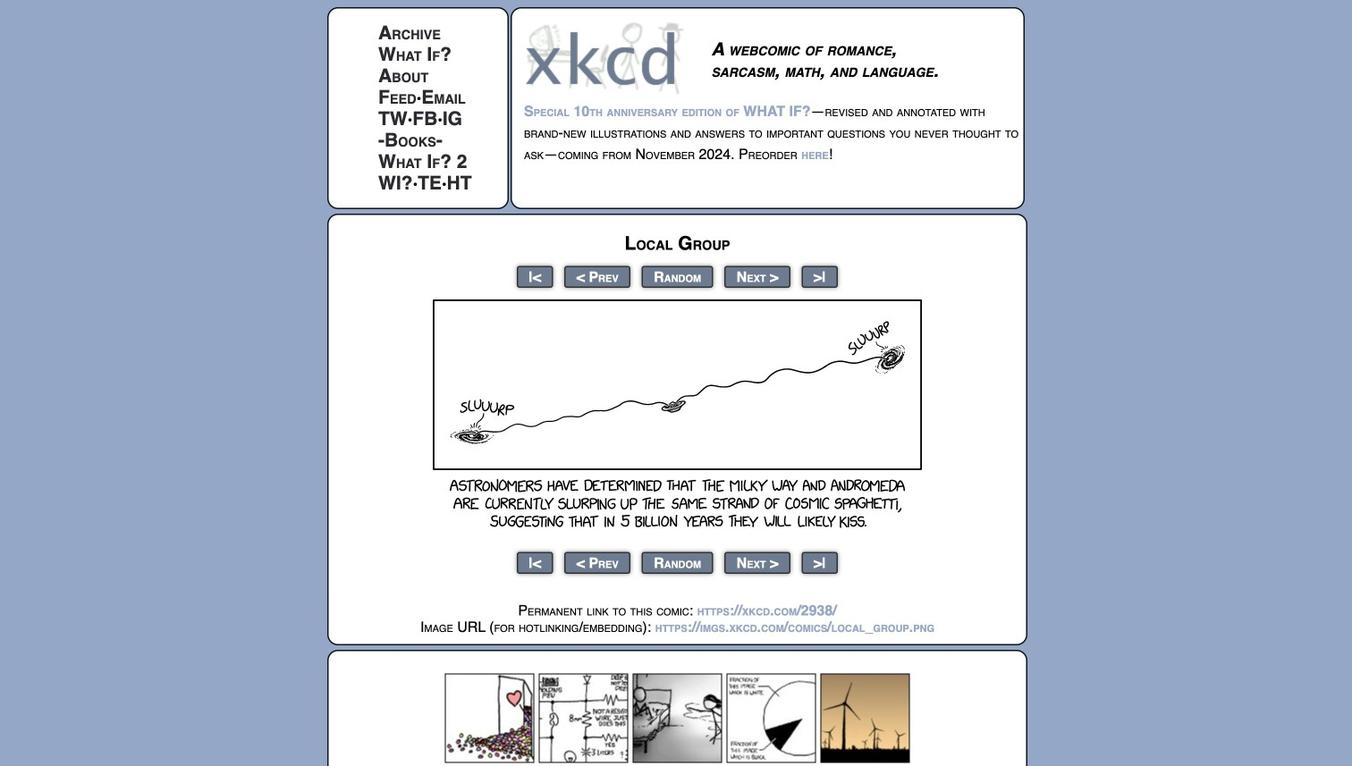 Task type: locate. For each thing, give the bounding box(es) containing it.
selected comics image
[[445, 674, 910, 764]]



Task type: vqa. For each thing, say whether or not it's contained in the screenshot.
greenland size image
no



Task type: describe. For each thing, give the bounding box(es) containing it.
xkcd.com logo image
[[524, 21, 690, 95]]

local group image
[[433, 300, 922, 538]]



